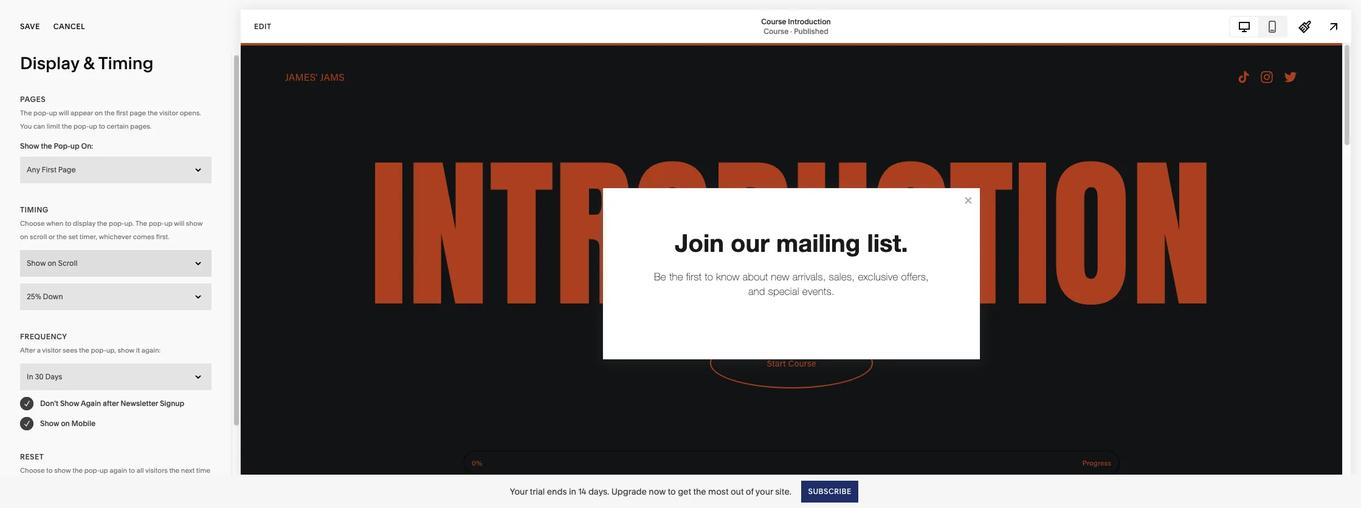 Task type: describe. For each thing, give the bounding box(es) containing it.
·
[[791, 26, 792, 36]]

the up is
[[73, 467, 83, 475]]

first
[[116, 109, 128, 117]]

display
[[20, 53, 79, 74]]

pop- up useful
[[84, 467, 100, 475]]

reset
[[20, 453, 44, 462]]

your
[[756, 487, 773, 498]]

course introduction course · published
[[761, 17, 831, 36]]

scroll
[[30, 233, 47, 241]]

to inside timing choose when to display the pop-up. the pop-up will show on scroll or the set timer, whichever comes first.
[[65, 219, 71, 228]]

visitors
[[145, 467, 168, 475]]

subscribe
[[808, 487, 851, 496]]

25% down
[[27, 292, 63, 301]]

timing choose when to display the pop-up. the pop-up will show on scroll or the set timer, whichever comes first.
[[20, 205, 203, 241]]

the right page
[[148, 109, 158, 117]]

edit
[[254, 22, 271, 31]]

page
[[58, 165, 76, 174]]

whichever
[[99, 233, 131, 241]]

pop- up first.
[[149, 219, 164, 228]]

to inside 'pages the pop-up will appear on the first page the visitor opens. you can limit the pop-up to certain pages.'
[[99, 122, 105, 131]]

pop- up whichever
[[109, 219, 124, 228]]

first
[[42, 165, 56, 174]]

get
[[678, 487, 691, 498]]

published
[[794, 26, 829, 36]]

don't show again after newsletter signup
[[40, 399, 184, 408]]

page
[[130, 109, 146, 117]]

useful
[[89, 480, 108, 488]]

to left "all" at the left
[[129, 467, 135, 475]]

introduction
[[788, 17, 831, 26]]

limit
[[47, 122, 60, 131]]

subscribe button
[[801, 481, 858, 503]]

after
[[103, 399, 119, 408]]

edit button
[[246, 15, 279, 38]]

0 vertical spatial course
[[761, 17, 786, 26]]

display
[[73, 219, 95, 228]]

they
[[20, 480, 34, 488]]

first.
[[156, 233, 169, 241]]

visitor inside 'pages the pop-up will appear on the first page the visitor opens. you can limit the pop-up to certain pages.'
[[159, 109, 178, 117]]

save button
[[20, 13, 40, 40]]

sees
[[63, 346, 77, 355]]

when inside reset choose to show the pop-up again to all visitors the next time they visit. resetting is useful when you create a new pop-up.
[[110, 480, 127, 488]]

the right get
[[693, 487, 706, 498]]

will inside timing choose when to display the pop-up. the pop-up will show on scroll or the set timer, whichever comes first.
[[174, 219, 184, 228]]

your
[[510, 487, 528, 498]]

pop- down next
[[183, 480, 199, 488]]

show up show on mobile
[[60, 399, 79, 408]]

up down appear
[[89, 122, 97, 131]]

up,
[[106, 346, 116, 355]]

up left on:
[[70, 142, 79, 151]]

up. inside reset choose to show the pop-up again to all visitors the next time they visit. resetting is useful when you create a new pop-up.
[[199, 480, 209, 488]]

pop- up can
[[34, 109, 49, 117]]

save
[[20, 22, 40, 31]]

again
[[110, 467, 127, 475]]

pop- down appear
[[74, 122, 89, 131]]

of
[[746, 487, 754, 498]]

next
[[181, 467, 195, 475]]

to up visit.
[[46, 467, 53, 475]]

your trial ends in 14 days. upgrade now to get the most out of your site.
[[510, 487, 792, 498]]

any first page
[[27, 165, 76, 174]]

set
[[68, 233, 78, 241]]

ends
[[547, 487, 567, 498]]

show on scroll
[[27, 259, 78, 268]]

pages
[[20, 95, 46, 104]]

the up new
[[169, 467, 179, 475]]

or
[[49, 233, 55, 241]]

most
[[708, 487, 729, 498]]

display & timing
[[20, 53, 154, 74]]

show the pop-up on:
[[20, 142, 93, 151]]

0 vertical spatial timing
[[98, 53, 154, 74]]

now
[[649, 487, 666, 498]]

out
[[731, 487, 744, 498]]

after
[[20, 346, 35, 355]]

in
[[27, 372, 33, 381]]

up. inside timing choose when to display the pop-up. the pop-up will show on scroll or the set timer, whichever comes first.
[[124, 219, 134, 228]]

visitor inside frequency after a visitor sees the pop-up, show it again:
[[42, 346, 61, 355]]

1 vertical spatial course
[[764, 26, 789, 36]]

can
[[33, 122, 45, 131]]

frequency after a visitor sees the pop-up, show it again:
[[20, 332, 161, 355]]

the right limit
[[62, 122, 72, 131]]

it
[[136, 346, 140, 355]]

trial
[[530, 487, 545, 498]]

the right display
[[97, 219, 107, 228]]

appear
[[71, 109, 93, 117]]

cancel
[[53, 22, 85, 31]]



Task type: vqa. For each thing, say whether or not it's contained in the screenshot.
Format button
no



Task type: locate. For each thing, give the bounding box(es) containing it.
1 vertical spatial up.
[[199, 480, 209, 488]]

show inside reset choose to show the pop-up again to all visitors the next time they visit. resetting is useful when you create a new pop-up.
[[54, 467, 71, 475]]

on left the scroll
[[47, 259, 56, 268]]

mobile
[[71, 419, 96, 428]]

1 horizontal spatial visitor
[[159, 109, 178, 117]]

course left ·
[[764, 26, 789, 36]]

1 vertical spatial will
[[174, 219, 184, 228]]

show
[[186, 219, 203, 228], [118, 346, 134, 355], [54, 467, 71, 475]]

1 horizontal spatial a
[[163, 480, 167, 488]]

show for show the pop-up on:
[[20, 142, 39, 151]]

timing up scroll
[[20, 205, 48, 214]]

30
[[35, 372, 44, 381]]

0 vertical spatial choose
[[20, 219, 45, 228]]

visitor left opens.
[[159, 109, 178, 117]]

1 horizontal spatial show
[[118, 346, 134, 355]]

choose for timing
[[20, 219, 45, 228]]

will
[[59, 109, 69, 117], [174, 219, 184, 228]]

opens.
[[180, 109, 201, 117]]

visitor
[[159, 109, 178, 117], [42, 346, 61, 355]]

site.
[[775, 487, 792, 498]]

1 vertical spatial show
[[118, 346, 134, 355]]

all
[[137, 467, 144, 475]]

up up first.
[[164, 219, 172, 228]]

1 vertical spatial the
[[135, 219, 147, 228]]

&
[[83, 53, 95, 74]]

to left certain at the top left of page
[[99, 122, 105, 131]]

visit.
[[35, 480, 49, 488]]

timing inside timing choose when to display the pop-up. the pop-up will show on scroll or the set timer, whichever comes first.
[[20, 205, 48, 214]]

0 horizontal spatial show
[[54, 467, 71, 475]]

on
[[95, 109, 103, 117], [20, 233, 28, 241], [47, 259, 56, 268], [61, 419, 70, 428]]

on left "mobile" in the bottom of the page
[[61, 419, 70, 428]]

newsletter
[[120, 399, 158, 408]]

0 vertical spatial a
[[37, 346, 41, 355]]

in 30 days
[[27, 372, 62, 381]]

up up limit
[[49, 109, 57, 117]]

new
[[169, 480, 182, 488]]

don't
[[40, 399, 58, 408]]

up. down time
[[199, 480, 209, 488]]

0 horizontal spatial up.
[[124, 219, 134, 228]]

1 vertical spatial visitor
[[42, 346, 61, 355]]

up. up whichever
[[124, 219, 134, 228]]

0 horizontal spatial timing
[[20, 205, 48, 214]]

pop-
[[34, 109, 49, 117], [74, 122, 89, 131], [109, 219, 124, 228], [149, 219, 164, 228], [91, 346, 106, 355], [84, 467, 100, 475], [183, 480, 199, 488]]

when down again
[[110, 480, 127, 488]]

show inside timing choose when to display the pop-up. the pop-up will show on scroll or the set timer, whichever comes first.
[[186, 219, 203, 228]]

show down you
[[20, 142, 39, 151]]

2 horizontal spatial show
[[186, 219, 203, 228]]

1 vertical spatial a
[[163, 480, 167, 488]]

0 vertical spatial visitor
[[159, 109, 178, 117]]

1 choose from the top
[[20, 219, 45, 228]]

0 horizontal spatial visitor
[[42, 346, 61, 355]]

create
[[142, 480, 162, 488]]

show on mobile
[[40, 419, 96, 428]]

the
[[20, 109, 32, 117], [135, 219, 147, 228]]

0 horizontal spatial when
[[46, 219, 63, 228]]

comes
[[133, 233, 155, 241]]

show for show on scroll
[[27, 259, 46, 268]]

1 horizontal spatial timing
[[98, 53, 154, 74]]

again
[[81, 399, 101, 408]]

on inside timing choose when to display the pop-up. the pop-up will show on scroll or the set timer, whichever comes first.
[[20, 233, 28, 241]]

timer,
[[80, 233, 97, 241]]

days
[[45, 372, 62, 381]]

up inside reset choose to show the pop-up again to all visitors the next time they visit. resetting is useful when you create a new pop-up.
[[100, 467, 108, 475]]

pop- right sees
[[91, 346, 106, 355]]

1 horizontal spatial will
[[174, 219, 184, 228]]

visitor down the frequency
[[42, 346, 61, 355]]

course left the introduction
[[761, 17, 786, 26]]

reset choose to show the pop-up again to all visitors the next time they visit. resetting is useful when you create a new pop-up.
[[20, 453, 210, 488]]

0 vertical spatial when
[[46, 219, 63, 228]]

in
[[569, 487, 576, 498]]

choose down reset
[[20, 467, 45, 475]]

a inside reset choose to show the pop-up again to all visitors the next time they visit. resetting is useful when you create a new pop-up.
[[163, 480, 167, 488]]

the up you
[[20, 109, 32, 117]]

timing right & on the left of the page
[[98, 53, 154, 74]]

show down don't
[[40, 419, 59, 428]]

1 vertical spatial timing
[[20, 205, 48, 214]]

choose
[[20, 219, 45, 228], [20, 467, 45, 475]]

timing
[[98, 53, 154, 74], [20, 205, 48, 214]]

on:
[[81, 142, 93, 151]]

pages the pop-up will appear on the first page the visitor opens. you can limit the pop-up to certain pages.
[[20, 95, 201, 131]]

the inside frequency after a visitor sees the pop-up, show it again:
[[79, 346, 89, 355]]

will inside 'pages the pop-up will appear on the first page the visitor opens. you can limit the pop-up to certain pages.'
[[59, 109, 69, 117]]

upgrade
[[611, 487, 647, 498]]

show inside frequency after a visitor sees the pop-up, show it again:
[[118, 346, 134, 355]]

pages.
[[130, 122, 152, 131]]

time
[[196, 467, 210, 475]]

to
[[99, 122, 105, 131], [65, 219, 71, 228], [46, 467, 53, 475], [129, 467, 135, 475], [668, 487, 676, 498]]

on left scroll
[[20, 233, 28, 241]]

a inside frequency after a visitor sees the pop-up, show it again:
[[37, 346, 41, 355]]

the up comes
[[135, 219, 147, 228]]

1 horizontal spatial the
[[135, 219, 147, 228]]

1 horizontal spatial when
[[110, 480, 127, 488]]

1 vertical spatial when
[[110, 480, 127, 488]]

2 vertical spatial show
[[54, 467, 71, 475]]

0 vertical spatial the
[[20, 109, 32, 117]]

down
[[43, 292, 63, 301]]

on right appear
[[95, 109, 103, 117]]

tab list
[[1231, 17, 1286, 36]]

course
[[761, 17, 786, 26], [764, 26, 789, 36]]

up.
[[124, 219, 134, 228], [199, 480, 209, 488]]

1 vertical spatial choose
[[20, 467, 45, 475]]

up
[[49, 109, 57, 117], [89, 122, 97, 131], [70, 142, 79, 151], [164, 219, 172, 228], [100, 467, 108, 475]]

when up 'or'
[[46, 219, 63, 228]]

cancel button
[[53, 13, 85, 40]]

days.
[[588, 487, 609, 498]]

the right 'or'
[[57, 233, 67, 241]]

25%
[[27, 292, 41, 301]]

any
[[27, 165, 40, 174]]

0 vertical spatial will
[[59, 109, 69, 117]]

up inside timing choose when to display the pop-up. the pop-up will show on scroll or the set timer, whichever comes first.
[[164, 219, 172, 228]]

choose for reset
[[20, 467, 45, 475]]

the left first in the left top of the page
[[104, 109, 115, 117]]

you
[[128, 480, 140, 488]]

pop-
[[54, 142, 70, 151]]

on inside 'pages the pop-up will appear on the first page the visitor opens. you can limit the pop-up to certain pages.'
[[95, 109, 103, 117]]

when inside timing choose when to display the pop-up. the pop-up will show on scroll or the set timer, whichever comes first.
[[46, 219, 63, 228]]

show for show on mobile
[[40, 419, 59, 428]]

signup
[[160, 399, 184, 408]]

a right after
[[37, 346, 41, 355]]

0 horizontal spatial will
[[59, 109, 69, 117]]

choose inside timing choose when to display the pop-up. the pop-up will show on scroll or the set timer, whichever comes first.
[[20, 219, 45, 228]]

2 choose from the top
[[20, 467, 45, 475]]

to up set
[[65, 219, 71, 228]]

the inside timing choose when to display the pop-up. the pop-up will show on scroll or the set timer, whichever comes first.
[[135, 219, 147, 228]]

to left get
[[668, 487, 676, 498]]

certain
[[107, 122, 129, 131]]

resetting
[[51, 480, 81, 488]]

the inside 'pages the pop-up will appear on the first page the visitor opens. you can limit the pop-up to certain pages.'
[[20, 109, 32, 117]]

frequency
[[20, 332, 67, 341]]

0 horizontal spatial the
[[20, 109, 32, 117]]

the
[[104, 109, 115, 117], [148, 109, 158, 117], [62, 122, 72, 131], [41, 142, 52, 151], [97, 219, 107, 228], [57, 233, 67, 241], [79, 346, 89, 355], [73, 467, 83, 475], [169, 467, 179, 475], [693, 487, 706, 498]]

1 horizontal spatial up.
[[199, 480, 209, 488]]

scroll
[[58, 259, 78, 268]]

you
[[20, 122, 32, 131]]

a
[[37, 346, 41, 355], [163, 480, 167, 488]]

0 horizontal spatial a
[[37, 346, 41, 355]]

show down scroll
[[27, 259, 46, 268]]

0 vertical spatial up.
[[124, 219, 134, 228]]

pop- inside frequency after a visitor sees the pop-up, show it again:
[[91, 346, 106, 355]]

14
[[578, 487, 586, 498]]

0 vertical spatial show
[[186, 219, 203, 228]]

a left new
[[163, 480, 167, 488]]

the left the pop-
[[41, 142, 52, 151]]

up up useful
[[100, 467, 108, 475]]

is
[[82, 480, 87, 488]]

choose up scroll
[[20, 219, 45, 228]]

choose inside reset choose to show the pop-up again to all visitors the next time they visit. resetting is useful when you create a new pop-up.
[[20, 467, 45, 475]]

the right sees
[[79, 346, 89, 355]]

again:
[[141, 346, 161, 355]]



